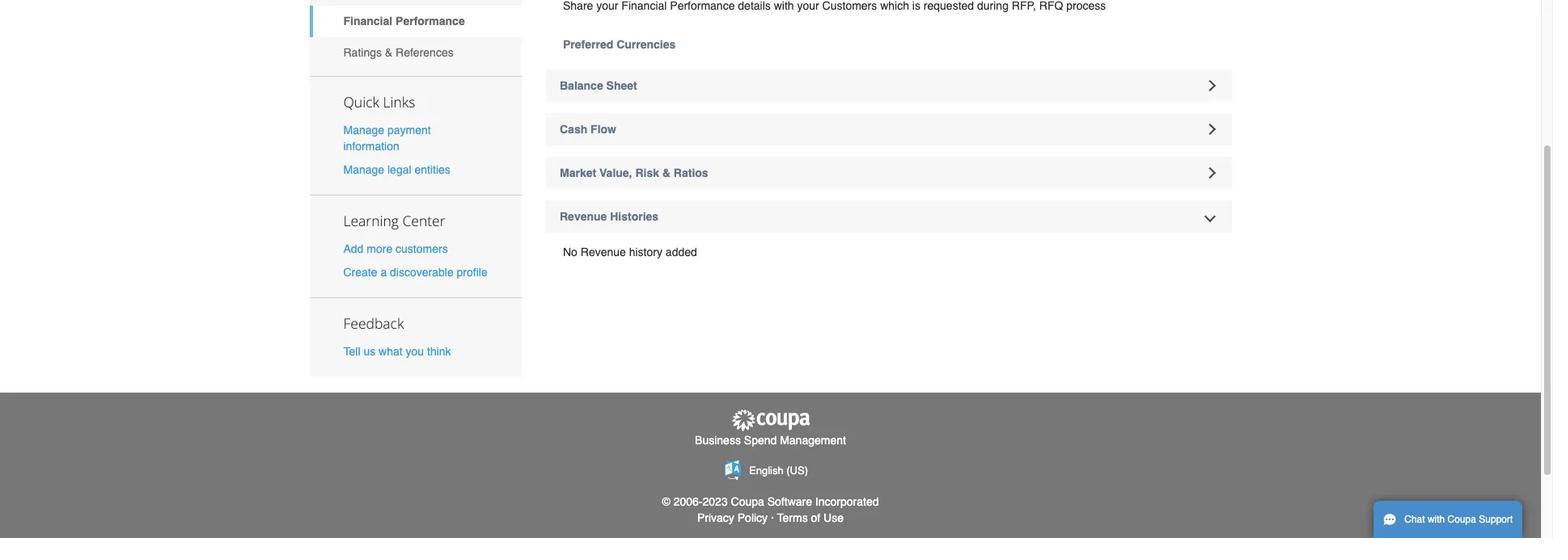 Task type: locate. For each thing, give the bounding box(es) containing it.
1 manage from the top
[[343, 123, 384, 136]]

privacy
[[697, 512, 734, 525]]

you
[[406, 346, 424, 359]]

of
[[811, 512, 820, 525]]

0 vertical spatial manage
[[343, 123, 384, 136]]

revenue right no
[[581, 246, 626, 259]]

balance
[[560, 79, 603, 92]]

manage
[[343, 123, 384, 136], [343, 163, 384, 176]]

terms
[[777, 512, 808, 525]]

revenue up no
[[560, 210, 607, 223]]

value,
[[599, 167, 632, 180]]

© 2006-2023 coupa software incorporated
[[662, 496, 879, 509]]

a
[[381, 266, 387, 279]]

manage for manage payment information
[[343, 123, 384, 136]]

chat with coupa support
[[1404, 514, 1513, 526]]

what
[[379, 346, 403, 359]]

2 manage from the top
[[343, 163, 384, 176]]

english
[[749, 465, 784, 477]]

more
[[367, 243, 392, 256]]

use
[[824, 512, 844, 525]]

legal
[[387, 163, 411, 176]]

manage inside manage payment information
[[343, 123, 384, 136]]

manage up information
[[343, 123, 384, 136]]

coupa right with on the right bottom of the page
[[1448, 514, 1476, 526]]

0 vertical spatial revenue
[[560, 210, 607, 223]]

customers
[[396, 243, 448, 256]]

added
[[666, 246, 697, 259]]

spend
[[744, 434, 777, 447]]

terms of use
[[777, 512, 844, 525]]

& right risk
[[662, 167, 671, 180]]

quick
[[343, 92, 379, 111]]

coupa inside button
[[1448, 514, 1476, 526]]

manage legal entities
[[343, 163, 450, 176]]

coupa
[[731, 496, 764, 509], [1448, 514, 1476, 526]]

coupa supplier portal image
[[730, 410, 811, 432]]

manage payment information link
[[343, 123, 431, 153]]

create a discoverable profile link
[[343, 266, 488, 279]]

1 vertical spatial coupa
[[1448, 514, 1476, 526]]

learning center
[[343, 211, 445, 230]]

market value, risk & ratios
[[560, 167, 708, 180]]

manage for manage legal entities
[[343, 163, 384, 176]]

0 horizontal spatial &
[[385, 46, 392, 59]]

no revenue history added
[[563, 246, 697, 259]]

performance
[[396, 15, 465, 28]]

software
[[767, 496, 812, 509]]

0 vertical spatial coupa
[[731, 496, 764, 509]]

manage payment information
[[343, 123, 431, 153]]

sheet
[[606, 79, 637, 92]]

preferred
[[563, 38, 613, 51]]

currencies
[[616, 38, 676, 51]]

revenue
[[560, 210, 607, 223], [581, 246, 626, 259]]

references
[[396, 46, 454, 59]]

coupa up policy
[[731, 496, 764, 509]]

balance sheet button
[[546, 70, 1232, 102]]

create a discoverable profile
[[343, 266, 488, 279]]

cash flow heading
[[546, 113, 1232, 146]]

cash
[[560, 123, 587, 136]]

balance sheet
[[560, 79, 637, 92]]

learning
[[343, 211, 399, 230]]

1 horizontal spatial &
[[662, 167, 671, 180]]

discoverable
[[390, 266, 454, 279]]

feedback
[[343, 314, 404, 333]]

information
[[343, 140, 399, 153]]

1 vertical spatial &
[[662, 167, 671, 180]]

market value, risk & ratios button
[[546, 157, 1232, 189]]

flow
[[591, 123, 616, 136]]

&
[[385, 46, 392, 59], [662, 167, 671, 180]]

& right ratings
[[385, 46, 392, 59]]

1 vertical spatial manage
[[343, 163, 384, 176]]

manage down information
[[343, 163, 384, 176]]

revenue histories heading
[[546, 201, 1232, 233]]

1 horizontal spatial coupa
[[1448, 514, 1476, 526]]

incorporated
[[815, 496, 879, 509]]

ratios
[[674, 167, 708, 180]]



Task type: vqa. For each thing, say whether or not it's contained in the screenshot.
Market Value, Risk & Ratios Dropdown Button
yes



Task type: describe. For each thing, give the bounding box(es) containing it.
2023
[[703, 496, 728, 509]]

with
[[1428, 514, 1445, 526]]

business
[[695, 434, 741, 447]]

english (us)
[[749, 465, 808, 477]]

financial performance link
[[309, 6, 522, 37]]

no
[[563, 246, 577, 259]]

management
[[780, 434, 846, 447]]

chat with coupa support button
[[1374, 502, 1523, 539]]

privacy policy link
[[697, 512, 768, 525]]

terms of use link
[[777, 512, 844, 525]]

cash flow
[[560, 123, 616, 136]]

revenue histories
[[560, 210, 659, 223]]

1 vertical spatial revenue
[[581, 246, 626, 259]]

& inside dropdown button
[[662, 167, 671, 180]]

support
[[1479, 514, 1513, 526]]

financial
[[343, 15, 392, 28]]

ratings & references link
[[309, 37, 522, 68]]

revenue histories button
[[546, 201, 1232, 233]]

manage legal entities link
[[343, 163, 450, 176]]

add more customers link
[[343, 243, 448, 256]]

quick links
[[343, 92, 415, 111]]

tell us what you think
[[343, 346, 451, 359]]

think
[[427, 346, 451, 359]]

tell
[[343, 346, 360, 359]]

entities
[[415, 163, 450, 176]]

tell us what you think button
[[343, 344, 451, 360]]

ratings & references
[[343, 46, 454, 59]]

add more customers
[[343, 243, 448, 256]]

(us)
[[786, 465, 808, 477]]

risk
[[635, 167, 659, 180]]

add
[[343, 243, 364, 256]]

financial performance
[[343, 15, 465, 28]]

payment
[[387, 123, 431, 136]]

0 vertical spatial &
[[385, 46, 392, 59]]

ratings
[[343, 46, 382, 59]]

preferred currencies
[[563, 38, 676, 51]]

2006-
[[674, 496, 703, 509]]

us
[[364, 346, 375, 359]]

chat
[[1404, 514, 1425, 526]]

history
[[629, 246, 662, 259]]

market
[[560, 167, 596, 180]]

0 horizontal spatial coupa
[[731, 496, 764, 509]]

policy
[[738, 512, 768, 525]]

histories
[[610, 210, 659, 223]]

links
[[383, 92, 415, 111]]

revenue inside revenue histories dropdown button
[[560, 210, 607, 223]]

market value, risk & ratios heading
[[546, 157, 1232, 189]]

create
[[343, 266, 377, 279]]

privacy policy
[[697, 512, 768, 525]]

cash flow button
[[546, 113, 1232, 146]]

profile
[[457, 266, 488, 279]]

balance sheet heading
[[546, 70, 1232, 102]]

center
[[402, 211, 445, 230]]

©
[[662, 496, 670, 509]]

business spend management
[[695, 434, 846, 447]]



